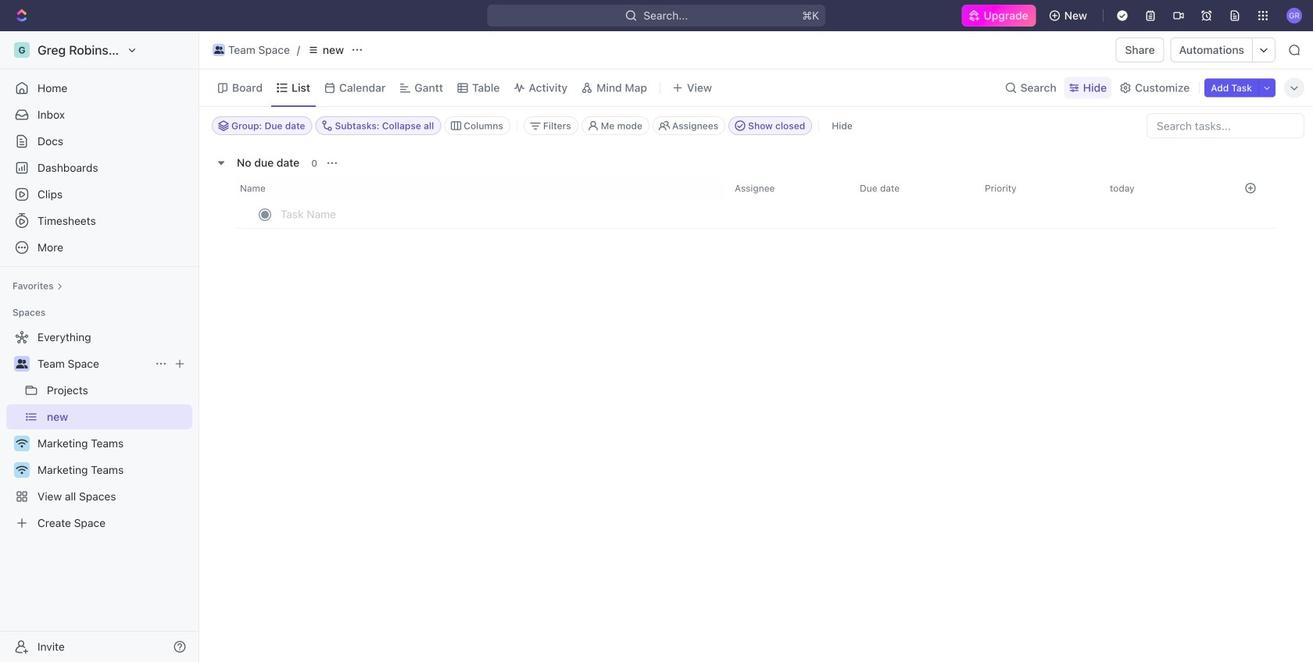 Task type: vqa. For each thing, say whether or not it's contained in the screenshot.
Task Name text box
yes



Task type: describe. For each thing, give the bounding box(es) containing it.
user group image inside sidebar navigation
[[16, 360, 28, 369]]

0 vertical spatial user group image
[[214, 46, 224, 54]]

greg robinson's workspace, , element
[[14, 42, 30, 58]]

Search tasks... text field
[[1148, 114, 1304, 138]]



Task type: locate. For each thing, give the bounding box(es) containing it.
0 vertical spatial wifi image
[[16, 439, 28, 449]]

0 horizontal spatial user group image
[[16, 360, 28, 369]]

1 vertical spatial user group image
[[16, 360, 28, 369]]

sidebar navigation
[[0, 31, 202, 663]]

tree inside sidebar navigation
[[6, 325, 192, 536]]

2 wifi image from the top
[[16, 466, 28, 475]]

user group image
[[214, 46, 224, 54], [16, 360, 28, 369]]

1 wifi image from the top
[[16, 439, 28, 449]]

Task Name text field
[[281, 202, 737, 227]]

tree
[[6, 325, 192, 536]]

1 horizontal spatial user group image
[[214, 46, 224, 54]]

wifi image
[[16, 439, 28, 449], [16, 466, 28, 475]]

1 vertical spatial wifi image
[[16, 466, 28, 475]]



